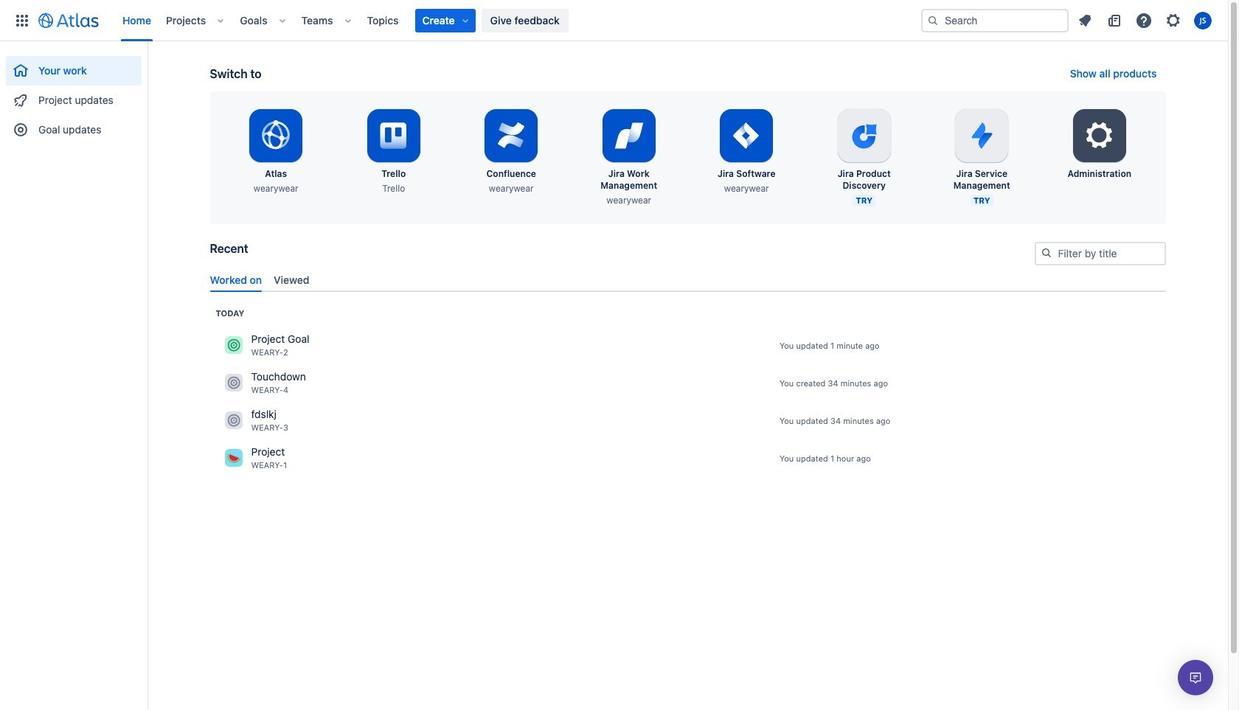 Task type: vqa. For each thing, say whether or not it's contained in the screenshot.
2nd townsquare image from the bottom
yes



Task type: describe. For each thing, give the bounding box(es) containing it.
help image
[[1135, 11, 1153, 29]]

search image
[[1041, 247, 1052, 259]]

2 townsquare image from the top
[[225, 412, 242, 430]]

account image
[[1194, 11, 1212, 29]]

Search field
[[922, 8, 1069, 32]]

settings image
[[1082, 118, 1118, 153]]

switch to... image
[[13, 11, 31, 29]]

top element
[[9, 0, 922, 41]]



Task type: locate. For each thing, give the bounding box(es) containing it.
search image
[[927, 14, 939, 26]]

tab list
[[204, 268, 1172, 292]]

2 vertical spatial townsquare image
[[225, 450, 242, 467]]

townsquare image
[[225, 337, 242, 354]]

heading
[[216, 308, 244, 319]]

group
[[6, 41, 142, 149]]

1 vertical spatial townsquare image
[[225, 412, 242, 430]]

banner
[[0, 0, 1228, 41]]

1 townsquare image from the top
[[225, 374, 242, 392]]

notifications image
[[1076, 11, 1094, 29]]

open intercom messenger image
[[1187, 669, 1205, 687]]

settings image
[[1165, 11, 1183, 29]]

Filter by title field
[[1036, 243, 1165, 264]]

3 townsquare image from the top
[[225, 450, 242, 467]]

townsquare image
[[225, 374, 242, 392], [225, 412, 242, 430], [225, 450, 242, 467]]

0 vertical spatial townsquare image
[[225, 374, 242, 392]]



